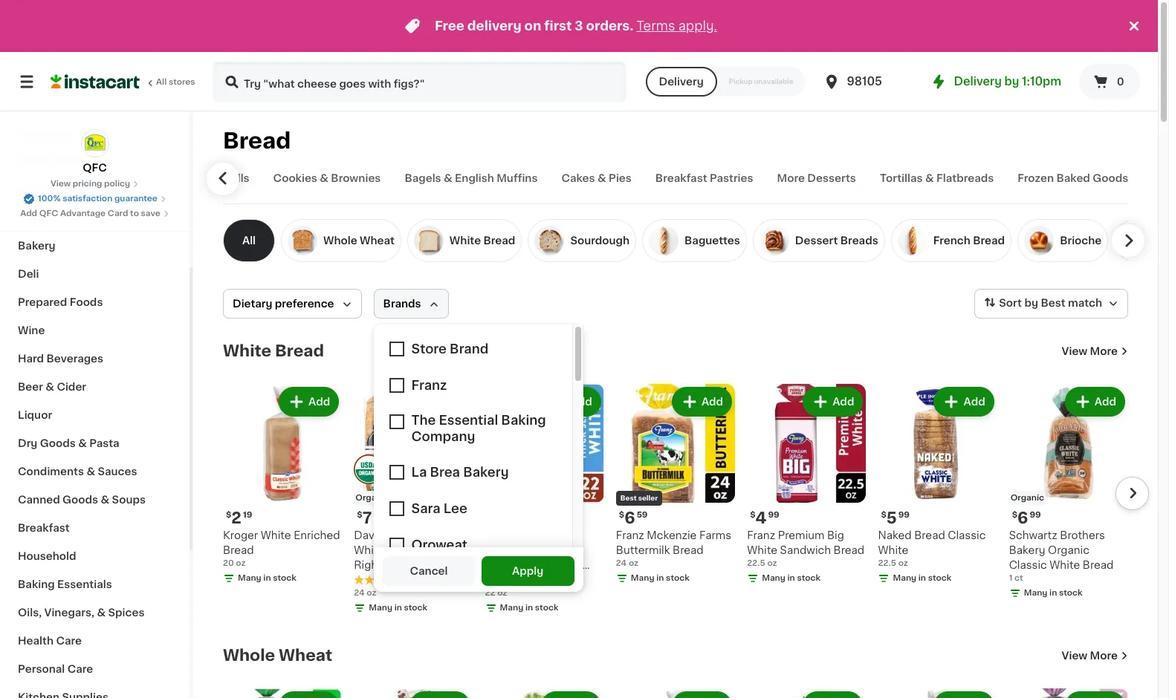Task type: locate. For each thing, give the bounding box(es) containing it.
0 vertical spatial white bread
[[450, 236, 515, 246]]

0 vertical spatial breakfast
[[655, 173, 707, 184]]

1 vertical spatial whole wheat
[[223, 648, 332, 664]]

beverages up cider
[[46, 354, 103, 364]]

many in stock down schwartz brothers bakery organic classic white bread 1 ct
[[1024, 590, 1083, 598]]

franz inside franz mckenzie farms buttermilk bread 24 oz
[[616, 531, 644, 541]]

1 horizontal spatial breakfast
[[655, 173, 707, 184]]

pastries
[[710, 173, 753, 184]]

1 horizontal spatial best
[[1041, 298, 1066, 309]]

preference
[[275, 299, 334, 309]]

0 horizontal spatial 22.5
[[747, 560, 765, 568]]

stock for 22.5
[[928, 575, 952, 583]]

6 left 59
[[624, 511, 635, 526]]

$ inside $ 6 59
[[619, 512, 624, 520]]

franz inside franz premium big white sandwich bread 22.5 oz
[[747, 531, 775, 541]]

2 view more link from the top
[[1062, 649, 1128, 664]]

0 horizontal spatial bakery
[[18, 241, 55, 251]]

view
[[50, 180, 71, 188], [1062, 346, 1088, 357], [1062, 651, 1088, 662]]

22.5 down naked
[[878, 560, 896, 568]]

99 inside $ 7 99
[[373, 512, 385, 520]]

3 add button from the left
[[542, 389, 600, 415]]

baguettes image
[[649, 226, 679, 256]]

1 horizontal spatial white bread link
[[407, 219, 522, 262]]

enriched
[[294, 531, 340, 541]]

goods inside canned goods & soups link
[[63, 495, 98, 505]]

breakfast up household
[[18, 523, 70, 534]]

white right white bread image
[[450, 236, 481, 246]]

0 horizontal spatial whole
[[223, 648, 275, 664]]

liquor
[[18, 410, 52, 421]]

2 22.5 from the left
[[878, 560, 896, 568]]

$ for dave's killer bread white bread done right, artisan-style organic white bread, 24 oz loaf
[[357, 512, 362, 520]]

0 vertical spatial qfc
[[83, 163, 107, 173]]

1 vertical spatial best
[[621, 495, 637, 502]]

2 vertical spatial goods
[[63, 495, 98, 505]]

white up sliced
[[485, 561, 515, 571]]

1:10pm
[[1022, 76, 1061, 87]]

white up right,
[[354, 546, 384, 556]]

Search field
[[214, 62, 625, 101]]

sort
[[999, 298, 1022, 309]]

killer
[[392, 531, 418, 541]]

0 horizontal spatial sandwich
[[485, 590, 536, 601]]

add button for franz premium big white sandwich bread
[[804, 389, 862, 415]]

0 horizontal spatial breakfast
[[18, 523, 70, 534]]

$ inside $ 6 99
[[1012, 512, 1018, 520]]

many in stock for 20
[[238, 575, 296, 583]]

by inside field
[[1025, 298, 1038, 309]]

22 down thick
[[575, 590, 588, 601]]

100%
[[38, 195, 61, 203]]

previous image
[[216, 170, 234, 188]]

many in stock for classic
[[1024, 590, 1083, 598]]

0 vertical spatial view more
[[1062, 346, 1118, 357]]

& left rolls
[[212, 173, 220, 184]]

breakfast link
[[9, 514, 181, 543]]

whole inside shelves by aisles element
[[323, 236, 357, 246]]

99 right 7
[[373, 512, 385, 520]]

0 vertical spatial bread,
[[518, 561, 552, 571]]

classic left schwartz at bottom right
[[948, 531, 986, 541]]

$ inside $ 4 99
[[750, 512, 756, 520]]

many for classic
[[1024, 590, 1048, 598]]

many
[[238, 575, 261, 583], [762, 575, 785, 583], [893, 575, 917, 583], [631, 575, 654, 583], [1024, 590, 1048, 598], [369, 604, 392, 613], [500, 604, 523, 613]]

2 $ from the left
[[357, 512, 362, 520]]

vinegars,
[[44, 608, 94, 618]]

own
[[531, 531, 555, 541]]

white down brothers
[[1050, 561, 1080, 571]]

& right meat
[[48, 156, 57, 166]]

1 vertical spatial view more link
[[1062, 649, 1128, 664]]

bread right french
[[973, 236, 1005, 246]]

& left pricing
[[59, 184, 68, 195]]

24
[[616, 560, 627, 568], [354, 590, 365, 598], [354, 590, 367, 601]]

classic up ct
[[1009, 561, 1047, 571]]

cookies & brownies link
[[273, 171, 381, 204]]

1 horizontal spatial 22.5
[[878, 560, 896, 568]]

beer & cider link
[[9, 373, 181, 401]]

0 vertical spatial best
[[1041, 298, 1066, 309]]

2 vertical spatial more
[[1090, 651, 1118, 662]]

cookies & brownies
[[273, 173, 381, 184]]

0 vertical spatial loaf
[[385, 590, 408, 601]]

flatbreads
[[936, 173, 994, 184]]

artisan-
[[387, 561, 429, 571]]

5 $ from the left
[[619, 512, 624, 520]]

franz premium big white sandwich bread 22.5 oz
[[747, 531, 865, 568]]

many in stock down non-
[[500, 604, 558, 613]]

baking essentials
[[18, 580, 112, 590]]

0 horizontal spatial frozen
[[18, 213, 54, 223]]

2 view more from the top
[[1062, 651, 1118, 662]]

3 $ from the left
[[750, 512, 756, 520]]

in down kroger white enriched bread 20 oz
[[263, 575, 271, 583]]

qfc logo image
[[81, 129, 109, 158]]

white down 4
[[747, 546, 777, 556]]

more inside aisles by department element
[[777, 173, 805, 184]]

$ up franz premium big white sandwich bread 22.5 oz
[[750, 512, 756, 520]]

breakfast inside breakfast pastries link
[[655, 173, 707, 184]]

22.5 inside 'naked bread classic white 22.5 oz'
[[878, 560, 896, 568]]

best for best match
[[1041, 298, 1066, 309]]

1 horizontal spatial sandwich
[[780, 546, 831, 556]]

frozen left baked
[[1018, 173, 1054, 184]]

many for 22.5
[[893, 575, 917, 583]]

sandwich inside franz premium big white sandwich bread 22.5 oz
[[780, 546, 831, 556]]

sandwich inside nature's own perfectly crafted white bread, thick sliced non-gmo sandwich bread, 22 oz loaf
[[485, 590, 536, 601]]

0 horizontal spatial by
[[1004, 76, 1019, 87]]

frozen inside aisles by department element
[[1018, 173, 1054, 184]]

1 horizontal spatial delivery
[[954, 76, 1002, 87]]

qfc
[[83, 163, 107, 173], [39, 210, 58, 218]]

goods inside the frozen baked goods link
[[1093, 173, 1128, 184]]

1 horizontal spatial frozen
[[1018, 173, 1054, 184]]

instacart logo image
[[51, 73, 140, 91]]

bread right naked
[[914, 531, 945, 541]]

0 horizontal spatial white bread link
[[223, 343, 324, 360]]

1 vertical spatial care
[[67, 664, 93, 675]]

white bread right white bread image
[[450, 236, 515, 246]]

delivery inside button
[[659, 77, 704, 87]]

bread inside 'naked bread classic white 22.5 oz'
[[914, 531, 945, 541]]

many down buttermilk
[[631, 575, 654, 583]]

$ up schwartz at bottom right
[[1012, 512, 1018, 520]]

& right cookies
[[320, 173, 328, 184]]

1 vertical spatial frozen
[[18, 213, 54, 223]]

many for bread
[[631, 575, 654, 583]]

white bread link down dietary preference
[[223, 343, 324, 360]]

dave's killer bread white bread done right, artisan-style organic white bread, 24 oz loaf
[[354, 531, 465, 601]]

snacks & candy
[[18, 184, 106, 195]]

4 $ from the left
[[881, 512, 887, 520]]

2 vertical spatial bread,
[[539, 590, 572, 601]]

sandwich down premium
[[780, 546, 831, 556]]

baguettes link
[[642, 219, 747, 262]]

1 vertical spatial loaf
[[485, 605, 508, 616]]

1 vertical spatial more
[[1090, 346, 1118, 357]]

0 vertical spatial by
[[1004, 76, 1019, 87]]

6
[[624, 511, 635, 526], [1018, 511, 1028, 526]]

0 horizontal spatial franz
[[616, 531, 644, 541]]

1 vertical spatial classic
[[1009, 561, 1047, 571]]

1 vertical spatial all
[[242, 236, 256, 246]]

wheat inside shelves by aisles element
[[360, 236, 395, 246]]

dessert breads link
[[753, 219, 885, 262]]

2 99 from the left
[[768, 512, 779, 520]]

franz down 4
[[747, 531, 775, 541]]

$ inside $ 7 99
[[357, 512, 362, 520]]

& for snacks
[[59, 184, 68, 195]]

many in stock for bread
[[631, 575, 690, 583]]

1 99 from the left
[[373, 512, 385, 520]]

franz for 4
[[747, 531, 775, 541]]

6 add button from the left
[[935, 389, 993, 415]]

all inside all link
[[242, 236, 256, 246]]

1 vertical spatial view
[[1062, 346, 1088, 357]]

4 99 from the left
[[1030, 512, 1041, 520]]

condiments & sauces link
[[9, 458, 181, 486]]

1 vertical spatial white bread
[[223, 343, 324, 359]]

qfc down 100%
[[39, 210, 58, 218]]

white bread link down bagels & english muffins link
[[407, 219, 522, 262]]

item carousel region
[[202, 378, 1149, 624]]

0 horizontal spatial delivery
[[659, 77, 704, 87]]

& for meat
[[48, 156, 57, 166]]

add button for franz mckenzie farms buttermilk bread
[[673, 389, 731, 415]]

99 up schwartz at bottom right
[[1030, 512, 1041, 520]]

big
[[827, 531, 844, 541]]

bread, down '(131)'
[[539, 590, 572, 601]]

$ up naked
[[881, 512, 887, 520]]

white bread inside shelves by aisles element
[[450, 236, 515, 246]]

loaf inside nature's own perfectly crafted white bread, thick sliced non-gmo sandwich bread, 22 oz loaf
[[485, 605, 508, 616]]

& left pies
[[598, 173, 606, 184]]

franz down $ 6 59
[[616, 531, 644, 541]]

delivery
[[467, 20, 521, 32]]

1 horizontal spatial all
[[242, 236, 256, 246]]

99 inside $ 4 99
[[768, 512, 779, 520]]

breakfast pastries link
[[655, 171, 753, 204]]

goods up condiments
[[40, 439, 76, 449]]

nature's own perfectly crafted white bread, thick sliced non-gmo sandwich bread, 22 oz loaf
[[485, 531, 602, 616]]

& right tortillas
[[925, 173, 934, 184]]

many in stock down kroger white enriched bread 20 oz
[[238, 575, 296, 583]]

3
[[575, 20, 583, 32]]

goods right baked
[[1093, 173, 1128, 184]]

franz
[[747, 531, 775, 541], [616, 531, 644, 541]]

dessert breads image
[[759, 226, 789, 256]]

59
[[637, 512, 648, 520]]

baking
[[18, 580, 55, 590]]

1 horizontal spatial white bread
[[450, 236, 515, 246]]

foods
[[70, 297, 103, 308]]

qfc up view pricing policy link
[[83, 163, 107, 173]]

english
[[455, 173, 494, 184]]

add button for naked bread classic white
[[935, 389, 993, 415]]

baking essentials link
[[9, 571, 181, 599]]

& for bagels
[[444, 173, 452, 184]]

99 for 6
[[1030, 512, 1041, 520]]

& for cakes
[[598, 173, 606, 184]]

add button for nature's own perfectly crafted white bread, thick sliced non-gmo sandwich bread, 22 oz loaf
[[542, 389, 600, 415]]

canned goods & soups link
[[9, 486, 181, 514]]

product group containing 2
[[223, 384, 342, 588]]

0 vertical spatial frozen
[[1018, 173, 1054, 184]]

1 $ from the left
[[226, 512, 231, 520]]

breakfast for breakfast
[[18, 523, 70, 534]]

6 $ from the left
[[1012, 512, 1018, 520]]

best
[[1041, 298, 1066, 309], [621, 495, 637, 502]]

organic inside schwartz brothers bakery organic classic white bread 1 ct
[[1048, 546, 1090, 556]]

delivery down terms apply. link
[[659, 77, 704, 87]]

& left sauces
[[86, 467, 95, 477]]

0 horizontal spatial best
[[621, 495, 637, 502]]

bakery up deli
[[18, 241, 55, 251]]

delivery button
[[646, 67, 717, 97]]

oz inside franz premium big white sandwich bread 22.5 oz
[[767, 560, 777, 568]]

organic down right,
[[354, 575, 396, 586]]

99 inside $ 5 99
[[898, 512, 910, 520]]

product group containing 5
[[878, 384, 997, 588]]

& right beer
[[46, 382, 54, 392]]

oz inside nature's own perfectly crafted white bread, thick sliced non-gmo sandwich bread, 22 oz loaf
[[590, 590, 602, 601]]

1 vertical spatial breakfast
[[18, 523, 70, 534]]

many in stock down franz mckenzie farms buttermilk bread 24 oz
[[631, 575, 690, 583]]

health care
[[18, 636, 82, 647]]

bread, inside dave's killer bread white bread done right, artisan-style organic white bread, 24 oz loaf
[[431, 575, 465, 586]]

style
[[429, 561, 456, 571]]

bread, down the style
[[431, 575, 465, 586]]

prepared foods
[[18, 297, 103, 308]]

0 vertical spatial classic
[[948, 531, 986, 541]]

3 99 from the left
[[898, 512, 910, 520]]

shelf rye 8 of 12 group
[[1114, 219, 1169, 262]]

apply button
[[481, 557, 574, 586]]

0 vertical spatial whole wheat link
[[281, 219, 401, 262]]

0 vertical spatial wheat
[[360, 236, 395, 246]]

care for personal care
[[67, 664, 93, 675]]

1 horizontal spatial whole
[[323, 236, 357, 246]]

0 vertical spatial sandwich
[[780, 546, 831, 556]]

0 vertical spatial whole
[[323, 236, 357, 246]]

1 vertical spatial bakery
[[1009, 546, 1045, 556]]

1 vertical spatial by
[[1025, 298, 1038, 309]]

1 vertical spatial bread,
[[431, 575, 465, 586]]

schwartz
[[1009, 531, 1057, 541]]

5 add button from the left
[[804, 389, 862, 415]]

stock down franz premium big white sandwich bread 22.5 oz
[[797, 575, 821, 583]]

desserts
[[807, 173, 856, 184]]

save
[[141, 210, 160, 218]]

2 add button from the left
[[411, 389, 469, 415]]

2 6 from the left
[[1018, 511, 1028, 526]]

sourdough image
[[535, 226, 564, 256]]

tortillas & flatbreads
[[880, 173, 994, 184]]

0 vertical spatial whole wheat
[[323, 236, 395, 246]]

many down franz premium big white sandwich bread 22.5 oz
[[762, 575, 785, 583]]

all stores
[[156, 78, 195, 86]]

loaf inside dave's killer bread white bread done right, artisan-style organic white bread, 24 oz loaf
[[385, 590, 408, 601]]

organic down brothers
[[1048, 546, 1090, 556]]

cakes
[[562, 173, 595, 184]]

$4.99 element
[[485, 509, 604, 529]]

white bread down dietary preference
[[223, 343, 324, 359]]

all inside all stores link
[[156, 78, 167, 86]]

aisles by department element
[[182, 153, 1128, 204]]

$ inside $ 5 99
[[881, 512, 887, 520]]

1 horizontal spatial qfc
[[83, 163, 107, 173]]

2 franz from the left
[[616, 531, 644, 541]]

french bread image
[[898, 226, 927, 256]]

stock down '(131)'
[[535, 604, 558, 613]]

0 vertical spatial view
[[50, 180, 71, 188]]

★★★★★
[[354, 575, 406, 586], [354, 575, 406, 586], [485, 575, 537, 586], [485, 575, 537, 586]]

frozen for frozen baked goods
[[1018, 173, 1054, 184]]

0 horizontal spatial wheat
[[279, 648, 332, 664]]

white bread
[[450, 236, 515, 246], [223, 343, 324, 359]]

in down non-
[[525, 604, 533, 613]]

4 add button from the left
[[673, 389, 731, 415]]

white right kroger
[[261, 531, 291, 541]]

0 horizontal spatial 22
[[485, 590, 495, 598]]

1 add button from the left
[[280, 389, 338, 415]]

satisfaction
[[63, 195, 112, 203]]

breakfast for breakfast pastries
[[655, 173, 707, 184]]

0 vertical spatial more
[[777, 173, 805, 184]]

frozen
[[1018, 173, 1054, 184], [18, 213, 54, 223]]

goods down condiments & sauces
[[63, 495, 98, 505]]

bread
[[223, 130, 291, 152], [483, 236, 515, 246], [973, 236, 1005, 246], [275, 343, 324, 359], [420, 531, 451, 541], [914, 531, 945, 541], [223, 546, 254, 556], [387, 546, 418, 556], [834, 546, 865, 556], [673, 546, 704, 556], [1083, 561, 1114, 571]]

1 view more link from the top
[[1062, 344, 1128, 359]]

all of 12 group
[[223, 219, 281, 262]]

0 vertical spatial care
[[56, 636, 82, 647]]

& right bagels
[[444, 173, 452, 184]]

oz inside dave's killer bread white bread done right, artisan-style organic white bread, 24 oz loaf
[[370, 590, 382, 601]]

bread down kroger
[[223, 546, 254, 556]]

22 down sliced
[[485, 590, 495, 598]]

$ for schwartz brothers bakery organic classic white bread
[[1012, 512, 1018, 520]]

1 horizontal spatial loaf
[[485, 605, 508, 616]]

many in stock down 'naked bread classic white 22.5 oz'
[[893, 575, 952, 583]]

0 horizontal spatial qfc
[[39, 210, 58, 218]]

loaf right the '24 oz' on the bottom left of the page
[[385, 590, 408, 601]]

in for classic
[[1050, 590, 1057, 598]]

wine link
[[9, 317, 181, 345]]

1 vertical spatial view more
[[1062, 651, 1118, 662]]

bread up rolls
[[223, 130, 291, 152]]

goods inside dry goods & pasta link
[[40, 439, 76, 449]]

many in stock down (175)
[[369, 604, 427, 613]]

None search field
[[213, 61, 626, 103]]

$ for franz premium big white sandwich bread
[[750, 512, 756, 520]]

loaf for sandwich
[[485, 605, 508, 616]]

0 horizontal spatial loaf
[[385, 590, 408, 601]]

best seller
[[621, 495, 658, 502]]

1 horizontal spatial by
[[1025, 298, 1038, 309]]

product group
[[223, 384, 342, 588], [354, 384, 473, 618], [485, 384, 604, 618], [616, 384, 735, 588], [747, 384, 866, 588], [878, 384, 997, 588], [1009, 384, 1128, 603], [223, 689, 342, 699], [354, 689, 473, 699], [485, 689, 604, 699], [616, 689, 735, 699], [747, 689, 866, 699], [878, 689, 997, 699], [1009, 689, 1128, 699]]

0 vertical spatial all
[[156, 78, 167, 86]]

product group containing add
[[485, 384, 604, 618]]

0 vertical spatial goods
[[1093, 173, 1128, 184]]

hard beverages
[[18, 354, 103, 364]]

1 vertical spatial sandwich
[[485, 590, 536, 601]]

1 horizontal spatial classic
[[1009, 561, 1047, 571]]

canned
[[18, 495, 60, 505]]

view for white bread
[[1062, 346, 1088, 357]]

bread inside franz mckenzie farms buttermilk bread 24 oz
[[673, 546, 704, 556]]

0 vertical spatial view more link
[[1062, 344, 1128, 359]]

1 horizontal spatial bakery
[[1009, 546, 1045, 556]]

frozen down 100%
[[18, 213, 54, 223]]

whole wheat inside shelves by aisles element
[[323, 236, 395, 246]]

stock down schwartz brothers bakery organic classic white bread 1 ct
[[1059, 590, 1083, 598]]

beverages
[[18, 128, 75, 138], [46, 354, 103, 364]]

stock down 'naked bread classic white 22.5 oz'
[[928, 575, 952, 583]]

many down schwartz brothers bakery organic classic white bread 1 ct
[[1024, 590, 1048, 598]]

0 horizontal spatial all
[[156, 78, 167, 86]]

service type group
[[646, 67, 805, 97]]

bread inside kroger white enriched bread 20 oz
[[223, 546, 254, 556]]

best inside item carousel region
[[621, 495, 637, 502]]

many in stock down franz premium big white sandwich bread 22.5 oz
[[762, 575, 821, 583]]

bread left sourdough image
[[483, 236, 515, 246]]

6 for franz mckenzie farms buttermilk bread
[[624, 511, 635, 526]]

many down 'naked bread classic white 22.5 oz'
[[893, 575, 917, 583]]

bread, up non-
[[518, 561, 552, 571]]

franz for 6
[[616, 531, 644, 541]]

1 vertical spatial whole
[[223, 648, 275, 664]]

1 horizontal spatial 22
[[575, 590, 588, 601]]

breakfast inside breakfast link
[[18, 523, 70, 534]]

whole
[[323, 236, 357, 246], [223, 648, 275, 664]]

1 horizontal spatial 6
[[1018, 511, 1028, 526]]

prepared foods link
[[9, 288, 181, 317]]

6 up schwartz at bottom right
[[1018, 511, 1028, 526]]

by left 1:10pm
[[1004, 76, 1019, 87]]

oils, vinegars, & spices link
[[9, 599, 181, 627]]

99 inside $ 6 99
[[1030, 512, 1041, 520]]

1 view more from the top
[[1062, 346, 1118, 357]]

0 horizontal spatial classic
[[948, 531, 986, 541]]

1 horizontal spatial franz
[[747, 531, 775, 541]]

bread down brothers
[[1083, 561, 1114, 571]]

7 add button from the left
[[1066, 389, 1124, 415]]

in down schwartz brothers bakery organic classic white bread 1 ct
[[1050, 590, 1057, 598]]

white down artisan-
[[398, 575, 429, 586]]

cakes & pies link
[[562, 171, 632, 204]]

stock down (175)
[[404, 604, 427, 613]]

2 vertical spatial view
[[1062, 651, 1088, 662]]

stock for 20
[[273, 575, 296, 583]]

best left match
[[1041, 298, 1066, 309]]

sauces
[[98, 467, 137, 477]]

0 vertical spatial beverages
[[18, 128, 75, 138]]

all left the stores
[[156, 78, 167, 86]]

$ left 59
[[619, 512, 624, 520]]

$ inside $ 2 19
[[226, 512, 231, 520]]

best inside field
[[1041, 298, 1066, 309]]

bread inside schwartz brothers bakery organic classic white bread 1 ct
[[1083, 561, 1114, 571]]

classic
[[948, 531, 986, 541], [1009, 561, 1047, 571]]

1 franz from the left
[[747, 531, 775, 541]]

deli link
[[9, 260, 181, 288]]

beverages up 'meat & seafood'
[[18, 128, 75, 138]]

rolls
[[223, 173, 249, 184]]

gmo
[[546, 575, 574, 586]]

delivery left 1:10pm
[[954, 76, 1002, 87]]

brioche image
[[1024, 226, 1054, 256]]

$ for franz mckenzie farms buttermilk bread
[[619, 512, 624, 520]]

view more link for whole wheat
[[1062, 649, 1128, 664]]

loaf down "22 oz"
[[485, 605, 508, 616]]

care down health care link
[[67, 664, 93, 675]]

1 horizontal spatial wheat
[[360, 236, 395, 246]]

stock down kroger white enriched bread 20 oz
[[273, 575, 296, 583]]

beer
[[18, 382, 43, 392]]

1 22.5 from the left
[[747, 560, 765, 568]]

all link
[[223, 219, 275, 262]]

all for all
[[242, 236, 256, 246]]

white
[[450, 236, 481, 246], [223, 343, 271, 359], [261, 531, 291, 541], [354, 546, 384, 556], [747, 546, 777, 556], [878, 546, 909, 556], [485, 561, 515, 571], [1050, 561, 1080, 571], [398, 575, 429, 586]]

many in stock
[[238, 575, 296, 583], [762, 575, 821, 583], [893, 575, 952, 583], [631, 575, 690, 583], [1024, 590, 1083, 598], [369, 604, 427, 613], [500, 604, 558, 613]]

1 vertical spatial goods
[[40, 439, 76, 449]]

0 horizontal spatial 6
[[624, 511, 635, 526]]

care
[[56, 636, 82, 647], [67, 664, 93, 675]]

view for whole wheat
[[1062, 651, 1088, 662]]

care down vinegars,
[[56, 636, 82, 647]]

1 6 from the left
[[624, 511, 635, 526]]

6 for schwartz brothers bakery organic classic white bread
[[1018, 511, 1028, 526]]

best left seller
[[621, 495, 637, 502]]

$ up dave's
[[357, 512, 362, 520]]

bread down killer
[[387, 546, 418, 556]]

bread down mckenzie
[[673, 546, 704, 556]]



Task type: vqa. For each thing, say whether or not it's contained in the screenshot.
B inside the H-E-B Heritage Ranch Dry Dog Food, Chicken & Brown Rice 15 lb
no



Task type: describe. For each thing, give the bounding box(es) containing it.
best match
[[1041, 298, 1102, 309]]

many for 20
[[238, 575, 261, 583]]

24 inside franz mckenzie farms buttermilk bread 24 oz
[[616, 560, 627, 568]]

next image
[[1117, 232, 1135, 250]]

first
[[544, 20, 572, 32]]

oz inside kroger white enriched bread 20 oz
[[236, 560, 246, 568]]

delivery for delivery
[[659, 77, 704, 87]]

view inside view pricing policy link
[[50, 180, 71, 188]]

7
[[362, 511, 372, 526]]

classic inside schwartz brothers bakery organic classic white bread 1 ct
[[1009, 561, 1047, 571]]

1 vertical spatial white bread link
[[223, 343, 324, 360]]

more for wheat
[[1090, 651, 1118, 662]]

& for beer
[[46, 382, 54, 392]]

household link
[[9, 543, 181, 571]]

organic inside dave's killer bread white bread done right, artisan-style organic white bread, 24 oz loaf
[[354, 575, 396, 586]]

bread, for dave's killer bread white bread done right, artisan-style organic white bread, 24 oz loaf
[[431, 575, 465, 586]]

$ 7 99
[[357, 511, 385, 526]]

& left spices at bottom
[[97, 608, 106, 618]]

goods for dry goods & pasta
[[40, 439, 76, 449]]

white inside shelves by aisles element
[[450, 236, 481, 246]]

& left soups
[[101, 495, 109, 505]]

stock for classic
[[1059, 590, 1083, 598]]

household
[[18, 551, 76, 562]]

more desserts
[[777, 173, 856, 184]]

care for health care
[[56, 636, 82, 647]]

5
[[887, 511, 897, 526]]

ct
[[1015, 575, 1023, 583]]

in for sandwich
[[787, 575, 795, 583]]

view more link for white bread
[[1062, 344, 1128, 359]]

organic vegan
[[355, 494, 422, 503]]

dry
[[18, 439, 37, 449]]

apply
[[512, 566, 543, 577]]

kroger white enriched bread 20 oz
[[223, 531, 340, 568]]

white inside kroger white enriched bread 20 oz
[[261, 531, 291, 541]]

seafood
[[59, 156, 104, 166]]

organic up $ 6 99
[[1011, 494, 1044, 503]]

$ for naked bread classic white
[[881, 512, 887, 520]]

brioche
[[1060, 236, 1102, 246]]

many down "22 oz"
[[500, 604, 523, 613]]

farms
[[699, 531, 731, 541]]

24 oz
[[354, 590, 376, 598]]

in for 20
[[263, 575, 271, 583]]

loaf for white
[[385, 590, 408, 601]]

frozen for frozen
[[18, 213, 54, 223]]

white inside schwartz brothers bakery organic classic white bread 1 ct
[[1050, 561, 1080, 571]]

brands button
[[374, 289, 449, 319]]

dietary preference
[[233, 299, 334, 309]]

many for sandwich
[[762, 575, 785, 583]]

limited time offer region
[[0, 0, 1125, 52]]

deli
[[18, 269, 39, 279]]

$ 4 99
[[750, 511, 779, 526]]

& for tortillas
[[925, 173, 934, 184]]

delivery by 1:10pm
[[954, 76, 1061, 87]]

0 vertical spatial bakery
[[18, 241, 55, 251]]

item badge image
[[354, 455, 384, 485]]

bagels & english muffins link
[[405, 171, 538, 204]]

$ 6 99
[[1012, 511, 1041, 526]]

in for 22.5
[[918, 575, 926, 583]]

product group containing 7
[[354, 384, 473, 618]]

1 vertical spatial whole wheat link
[[223, 648, 332, 665]]

perfectly
[[485, 546, 533, 556]]

1 vertical spatial beverages
[[46, 354, 103, 364]]

22 inside nature's own perfectly crafted white bread, thick sliced non-gmo sandwich bread, 22 oz loaf
[[575, 590, 588, 601]]

by for sort
[[1025, 298, 1038, 309]]

crafted
[[536, 546, 576, 556]]

tortillas & flatbreads link
[[880, 171, 994, 204]]

oils,
[[18, 608, 42, 618]]

card
[[108, 210, 128, 218]]

french bread link
[[891, 219, 1012, 262]]

bakery inside schwartz brothers bakery organic classic white bread 1 ct
[[1009, 546, 1045, 556]]

product group containing 4
[[747, 384, 866, 588]]

breakfast pastries
[[655, 173, 753, 184]]

& for buns
[[212, 173, 220, 184]]

98105
[[847, 76, 882, 87]]

condiments & sauces
[[18, 467, 137, 477]]

add button for kroger white enriched bread
[[280, 389, 338, 415]]

match
[[1068, 298, 1102, 309]]

personal
[[18, 664, 65, 675]]

98105 button
[[823, 61, 912, 103]]

more for bread
[[1090, 346, 1118, 357]]

add qfc advantage card to save link
[[20, 208, 169, 220]]

pricing
[[73, 180, 102, 188]]

all stores link
[[51, 61, 196, 103]]

many in stock for sandwich
[[762, 575, 821, 583]]

bread inside franz premium big white sandwich bread 22.5 oz
[[834, 546, 865, 556]]

Best match Sort by field
[[975, 289, 1128, 319]]

wine
[[18, 326, 45, 336]]

many in stock for 22.5
[[893, 575, 952, 583]]

0 horizontal spatial white bread
[[223, 343, 324, 359]]

white inside franz premium big white sandwich bread 22.5 oz
[[747, 546, 777, 556]]

white inside nature's own perfectly crafted white bread, thick sliced non-gmo sandwich bread, 22 oz loaf
[[485, 561, 515, 571]]

22.5 inside franz premium big white sandwich bread 22.5 oz
[[747, 560, 765, 568]]

stock for bread
[[666, 575, 690, 583]]

premium
[[778, 531, 825, 541]]

brothers
[[1060, 531, 1105, 541]]

oz inside 'naked bread classic white 22.5 oz'
[[898, 560, 908, 568]]

add button for dave's killer bread white bread done right, artisan-style organic white bread, 24 oz loaf
[[411, 389, 469, 415]]

delivery for delivery by 1:10pm
[[954, 76, 1002, 87]]

oz inside franz mckenzie farms buttermilk bread 24 oz
[[629, 560, 638, 568]]

shelves by aisles element
[[223, 204, 1169, 277]]

delivery by 1:10pm link
[[930, 73, 1061, 91]]

dave's
[[354, 531, 389, 541]]

condiments
[[18, 467, 84, 477]]

sliced
[[485, 575, 517, 586]]

& for condiments
[[86, 467, 95, 477]]

white inside 'naked bread classic white 22.5 oz'
[[878, 546, 909, 556]]

frozen baked goods
[[1018, 173, 1128, 184]]

bread up done
[[420, 531, 451, 541]]

all for all stores
[[156, 78, 167, 86]]

white bread image
[[414, 226, 444, 256]]

stock for sandwich
[[797, 575, 821, 583]]

dessert breads
[[795, 236, 878, 246]]

naked bread classic white 22.5 oz
[[878, 531, 986, 568]]

100% satisfaction guarantee button
[[23, 190, 166, 205]]

$ 5 99
[[881, 511, 910, 526]]

100% satisfaction guarantee
[[38, 195, 157, 203]]

99 for 5
[[898, 512, 910, 520]]

baguettes
[[685, 236, 740, 246]]

99 for 4
[[768, 512, 779, 520]]

best for best seller
[[621, 495, 637, 502]]

health
[[18, 636, 54, 647]]

essentials
[[57, 580, 112, 590]]

schwartz brothers bakery organic classic white bread 1 ct
[[1009, 531, 1114, 583]]

qfc link
[[81, 129, 109, 175]]

goods for canned goods & soups
[[63, 495, 98, 505]]

mckenzie
[[647, 531, 697, 541]]

personal care
[[18, 664, 93, 675]]

view more for bread
[[1062, 346, 1118, 357]]

nature's
[[485, 531, 529, 541]]

classic inside 'naked bread classic white 22.5 oz'
[[948, 531, 986, 541]]

dessert
[[795, 236, 838, 246]]

& for cookies
[[320, 173, 328, 184]]

bread, for nature's own perfectly crafted white bread, thick sliced non-gmo sandwich bread, 22 oz loaf
[[539, 590, 572, 601]]

cakes & pies
[[562, 173, 632, 184]]

add button for schwartz brothers bakery organic classic white bread
[[1066, 389, 1124, 415]]

white down the dietary on the top left of the page
[[223, 343, 271, 359]]

bagels
[[405, 173, 441, 184]]

dry goods & pasta link
[[9, 430, 181, 458]]

to
[[130, 210, 139, 218]]

bakery link
[[9, 232, 181, 260]]

right,
[[354, 561, 385, 571]]

view more for wheat
[[1062, 651, 1118, 662]]

0 vertical spatial white bread link
[[407, 219, 522, 262]]

99 for 7
[[373, 512, 385, 520]]

0
[[1117, 77, 1124, 87]]

& left pasta
[[78, 439, 87, 449]]

in down artisan-
[[394, 604, 402, 613]]

sort by
[[999, 298, 1038, 309]]

whole wheat image
[[288, 226, 317, 256]]

advantage
[[60, 210, 106, 218]]

in for bread
[[656, 575, 664, 583]]

1 vertical spatial wheat
[[279, 648, 332, 664]]

1 vertical spatial qfc
[[39, 210, 58, 218]]

beverages link
[[9, 119, 181, 147]]

by for delivery
[[1004, 76, 1019, 87]]

$ 2 19
[[226, 511, 252, 526]]

dietary
[[233, 299, 272, 309]]

view pricing policy link
[[50, 178, 139, 190]]

many down the '24 oz' on the bottom left of the page
[[369, 604, 392, 613]]

$ for kroger white enriched bread
[[226, 512, 231, 520]]

stores
[[169, 78, 195, 86]]

apply.
[[678, 20, 717, 32]]

(175)
[[409, 578, 429, 586]]

24 inside dave's killer bread white bread done right, artisan-style organic white bread, 24 oz loaf
[[354, 590, 367, 601]]

bread down preference
[[275, 343, 324, 359]]

french
[[933, 236, 971, 246]]

$ 6 59
[[619, 511, 648, 526]]

meat
[[18, 156, 45, 166]]

organic up $ 7 99 in the bottom left of the page
[[355, 494, 389, 503]]

meat & seafood link
[[9, 147, 181, 175]]



